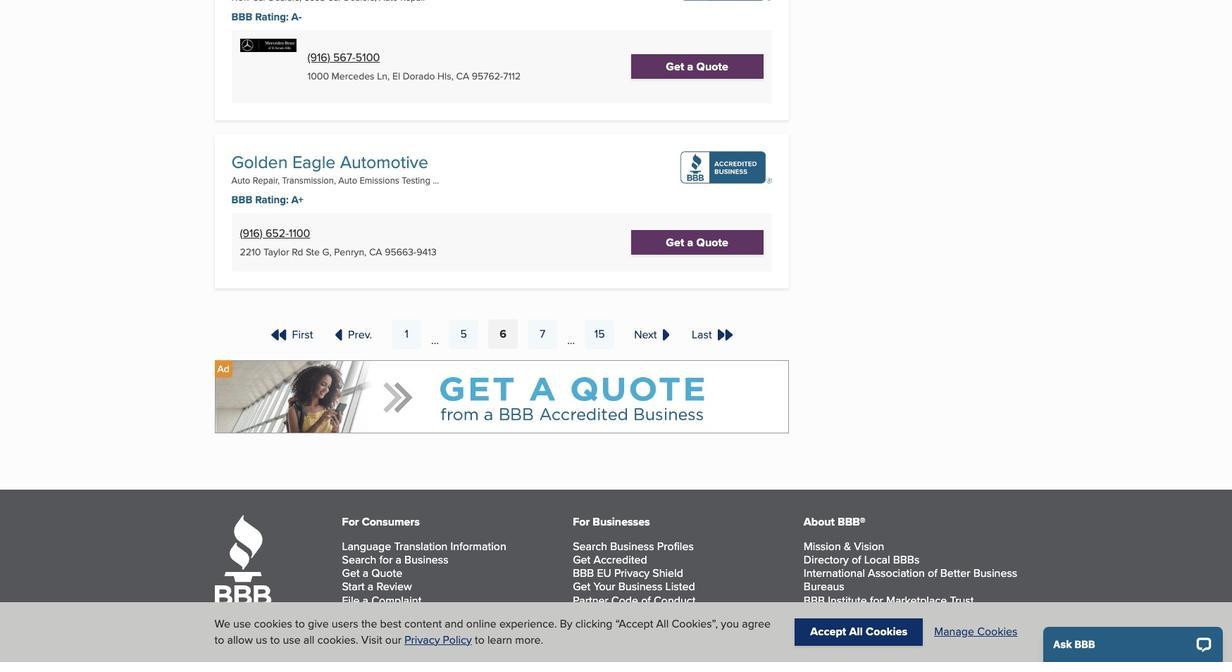 Task type: locate. For each thing, give the bounding box(es) containing it.
1 for from the left
[[342, 514, 359, 530]]

local
[[864, 552, 890, 569]]

(916) inside (916) 567-5100 1000 mercedes ln , el dorado hls, ca 95762-7112
[[308, 49, 330, 66]]

1 horizontal spatial cookies
[[977, 624, 1018, 641]]

file left an
[[342, 620, 360, 636]]

get a quote link for (916) 567-5100 1000 mercedes ln , el dorado hls, ca 95762-7112
[[631, 54, 763, 79]]

1 horizontal spatial privacy
[[614, 566, 650, 582]]

2 rating: from the top
[[255, 192, 289, 208]]

1 vertical spatial scam
[[399, 633, 426, 650]]

, left the el
[[388, 69, 390, 83]]

ca for (916) 567-5100
[[456, 69, 469, 83]]

directory of local bbbs link
[[804, 552, 920, 569]]

privacy policy to learn more.
[[405, 632, 543, 649]]

"accept
[[615, 617, 653, 633]]

1 rating: from the top
[[255, 9, 289, 25]]

0 vertical spatial quote
[[696, 59, 728, 75]]

information
[[451, 539, 506, 555]]

1 horizontal spatial ca
[[456, 69, 469, 83]]

rating: left a-
[[255, 9, 289, 25]]

0 horizontal spatial all
[[656, 617, 669, 633]]

of right code
[[641, 593, 651, 609]]

0 vertical spatial ca
[[456, 69, 469, 83]]

0 vertical spatial scam
[[366, 606, 393, 623]]

search up the start
[[342, 552, 376, 569]]

manage cookies button
[[934, 624, 1018, 641]]

1 vertical spatial ca
[[369, 245, 382, 259]]

pagination element
[[215, 320, 789, 349]]

all inside accept all cookies button
[[849, 624, 863, 641]]

association
[[868, 566, 925, 582]]

use right we
[[233, 617, 251, 633]]

ca left 95663-
[[369, 245, 382, 259]]

1 vertical spatial get a quote link
[[631, 230, 763, 255]]

ca inside (916) 567-5100 1000 mercedes ln , el dorado hls, ca 95762-7112
[[456, 69, 469, 83]]

rating: down the repair,
[[255, 192, 289, 208]]

bbb inside golden eagle automotive auto repair, transmission, auto emissions testing ... bbb rating: a+
[[231, 192, 252, 208]]

auto
[[231, 174, 250, 187], [338, 174, 357, 187], [378, 620, 401, 636]]

search for a business link
[[342, 552, 449, 569]]

auto left emissions
[[338, 174, 357, 187]]

1 vertical spatial file
[[342, 620, 360, 636]]

prev. link
[[332, 327, 375, 343]]

best
[[380, 617, 401, 633]]

for up language
[[342, 514, 359, 530]]

bbb®
[[838, 514, 866, 530]]

us
[[256, 632, 267, 649]]

of left better
[[928, 566, 937, 582]]

a+
[[291, 192, 303, 208]]

0 vertical spatial (916)
[[308, 49, 330, 66]]

1 horizontal spatial (916)
[[308, 49, 330, 66]]

directory
[[804, 552, 849, 569]]

about bbb®
[[804, 514, 866, 530]]

652-
[[265, 225, 289, 241]]

quote inside language translation information search for a business get a quote start a review file a complaint bbb scam tracker file an auto warranty complaint sign up for scam alerts
[[371, 566, 402, 582]]

of inside search business profiles get accredited bbb eu privacy shield get your business listed partner code of conduct apply for bbb accreditation business hq
[[641, 593, 651, 609]]

use left the all
[[283, 632, 301, 649]]

file up users
[[342, 593, 360, 609]]

for up giving
[[870, 593, 883, 609]]

ca for (916) 652-1100
[[369, 245, 382, 259]]

0 horizontal spatial ,
[[329, 245, 332, 259]]

2 get a quote from the top
[[666, 235, 728, 251]]

for
[[379, 552, 393, 569], [870, 593, 883, 609], [604, 606, 618, 623], [382, 633, 396, 650]]

0 horizontal spatial auto
[[231, 174, 250, 187]]

get
[[666, 59, 684, 75], [666, 235, 684, 251], [573, 552, 591, 569], [342, 566, 360, 582], [573, 579, 591, 596]]

hq
[[620, 620, 637, 636]]

1 vertical spatial get a quote
[[666, 235, 728, 251]]

golden
[[231, 149, 288, 175]]

auto left the repair,
[[231, 174, 250, 187]]

1 horizontal spatial search
[[573, 539, 607, 555]]

1 horizontal spatial use
[[283, 632, 301, 649]]

1 horizontal spatial complaint
[[450, 620, 501, 636]]

(916) up 2210
[[240, 225, 263, 241]]

ca right hls,
[[456, 69, 469, 83]]

1 vertical spatial (916)
[[240, 225, 263, 241]]

0 horizontal spatial for
[[342, 514, 359, 530]]

, right ste at left top
[[329, 245, 332, 259]]

0 horizontal spatial ca
[[369, 245, 382, 259]]

(give.org)
[[931, 620, 978, 636]]

to left give
[[295, 617, 305, 633]]

auto right the
[[378, 620, 401, 636]]

... left 15 link in the left of the page
[[567, 332, 575, 349]]

vision
[[854, 539, 884, 555]]

language translation information link
[[342, 539, 506, 555]]

2 for from the left
[[573, 514, 590, 530]]

1 cookies from the left
[[866, 624, 907, 641]]

bbb scam tracker link
[[342, 606, 433, 623]]

online
[[466, 617, 497, 633]]

golden eagle automotive link
[[231, 149, 428, 175]]

ad
[[217, 362, 229, 376]]

of right &
[[852, 552, 861, 569]]

(916) up 1000
[[308, 49, 330, 66]]

ca
[[456, 69, 469, 83], [369, 245, 382, 259]]

0 horizontal spatial of
[[641, 593, 651, 609]]

(916)
[[308, 49, 330, 66], [240, 225, 263, 241]]

get a quote from a bbb accredited business. click to get connected with an accredited business. image
[[215, 361, 789, 434]]

... right testing
[[433, 174, 439, 187]]

scam
[[366, 606, 393, 623], [399, 633, 426, 650]]

ca inside (916) 652-1100 2210 taylor rd ste g , penryn, ca 95663-9413
[[369, 245, 382, 259]]

7112
[[503, 69, 521, 83]]

1 horizontal spatial auto
[[338, 174, 357, 187]]

all
[[304, 632, 315, 649]]

get a quote for (916) 567-5100 1000 mercedes ln , el dorado hls, ca 95762-7112
[[666, 59, 728, 75]]

cookies.
[[317, 632, 358, 649]]

visit
[[361, 632, 382, 649]]

about
[[804, 514, 835, 530]]

business inside mission & vision directory of local bbbs international association of better business bureaus bbb institute for marketplace trust careers bbb wise giving alliance (give.org) bbb national programs
[[973, 566, 1017, 582]]

1 horizontal spatial for
[[573, 514, 590, 530]]

marketplace
[[886, 593, 947, 609]]

1 vertical spatial rating:
[[255, 192, 289, 208]]

an
[[363, 620, 375, 636]]

transmission,
[[282, 174, 336, 187]]

0 vertical spatial get a quote link
[[631, 54, 763, 79]]

6 link
[[488, 320, 518, 349]]

0 vertical spatial complaint
[[371, 593, 422, 609]]

start
[[342, 579, 365, 596]]

1 horizontal spatial ,
[[388, 69, 390, 83]]

1 get a quote from the top
[[666, 59, 728, 75]]

0 vertical spatial get a quote
[[666, 59, 728, 75]]

automotive
[[340, 149, 428, 175]]

(916) inside (916) 652-1100 2210 taylor rd ste g , penryn, ca 95663-9413
[[240, 225, 263, 241]]

accreditation
[[645, 606, 710, 623]]

accredited business image
[[680, 151, 772, 184]]

of
[[852, 552, 861, 569], [928, 566, 937, 582], [641, 593, 651, 609]]

0 horizontal spatial cookies
[[866, 624, 907, 641]]

1 vertical spatial quote
[[696, 235, 728, 251]]

mercedes
[[331, 69, 375, 83]]

2 horizontal spatial of
[[928, 566, 937, 582]]

international association of better business bureaus link
[[804, 566, 1017, 596]]

rating:
[[255, 9, 289, 25], [255, 192, 289, 208]]

, inside (916) 652-1100 2210 taylor rd ste g , penryn, ca 95663-9413
[[329, 245, 332, 259]]

bbb eu privacy shield link
[[573, 566, 683, 582]]

0 horizontal spatial privacy
[[405, 632, 440, 649]]

golden eagle automotive auto repair, transmission, auto emissions testing ... bbb rating: a+
[[231, 149, 439, 208]]

0 vertical spatial ,
[[388, 69, 390, 83]]

emissions
[[360, 174, 399, 187]]

0 horizontal spatial complaint
[[371, 593, 422, 609]]

hls,
[[438, 69, 454, 83]]

search up eu
[[573, 539, 607, 555]]

sign up for scam alerts link
[[342, 633, 457, 650]]

1 vertical spatial ,
[[329, 245, 332, 259]]

for left the businesses
[[573, 514, 590, 530]]

search
[[573, 539, 607, 555], [342, 552, 376, 569]]

0 vertical spatial file
[[342, 593, 360, 609]]

2 vertical spatial quote
[[371, 566, 402, 582]]

2 horizontal spatial auto
[[378, 620, 401, 636]]

eagle
[[292, 149, 336, 175]]

0 vertical spatial privacy
[[614, 566, 650, 582]]

0 horizontal spatial (916)
[[240, 225, 263, 241]]

0 horizontal spatial scam
[[366, 606, 393, 623]]

quote for (916) 567-5100 1000 mercedes ln , el dorado hls, ca 95762-7112
[[696, 59, 728, 75]]

bbb
[[231, 9, 252, 25], [231, 192, 252, 208], [573, 566, 594, 582], [804, 593, 825, 609], [342, 606, 363, 623], [620, 606, 642, 623], [804, 620, 825, 636], [804, 633, 825, 650]]

sign
[[342, 633, 364, 650]]

bbb image
[[215, 515, 274, 617]]

the
[[361, 617, 377, 633]]

0 vertical spatial rating:
[[255, 9, 289, 25]]

conduct
[[654, 593, 696, 609]]

warranty
[[404, 620, 448, 636]]

0 horizontal spatial search
[[342, 552, 376, 569]]

1 vertical spatial complaint
[[450, 620, 501, 636]]

language
[[342, 539, 391, 555]]

1 horizontal spatial all
[[849, 624, 863, 641]]

for businesses link
[[573, 514, 650, 530]]

cookies inside 'button'
[[977, 624, 1018, 641]]

el
[[392, 69, 400, 83]]

for left hq
[[604, 606, 618, 623]]

(916) 652-1100 2210 taylor rd ste g , penryn, ca 95663-9413
[[240, 225, 437, 259]]

ad link
[[215, 361, 232, 378]]

we
[[215, 617, 230, 633]]

first
[[292, 327, 313, 343]]

file
[[342, 593, 360, 609], [342, 620, 360, 636]]

... right 1 link
[[431, 332, 439, 349]]

cookies inside button
[[866, 624, 907, 641]]

a
[[687, 59, 693, 75], [687, 235, 693, 251], [396, 552, 402, 569], [363, 566, 369, 582], [368, 579, 374, 596], [363, 593, 368, 609]]

2 cookies from the left
[[977, 624, 1018, 641]]

all inside we use cookies to give users the best content and online experience. by clicking "accept all cookies", you agree to allow us to use all cookies. visit our
[[656, 617, 669, 633]]

1 vertical spatial privacy
[[405, 632, 440, 649]]

get a quote link
[[631, 54, 763, 79], [631, 230, 763, 255], [342, 566, 402, 582]]



Task type: vqa. For each thing, say whether or not it's contained in the screenshot.
Last
yes



Task type: describe. For each thing, give the bounding box(es) containing it.
for inside mission & vision directory of local bbbs international association of better business bureaus bbb institute for marketplace trust careers bbb wise giving alliance (give.org) bbb national programs
[[870, 593, 883, 609]]

auto inside language translation information search for a business get a quote start a review file a complaint bbb scam tracker file an auto warranty complaint sign up for scam alerts
[[378, 620, 401, 636]]

up
[[367, 633, 379, 650]]

we use cookies to give users the best content and online experience. by clicking "accept all cookies", you agree to allow us to use all cookies. visit our
[[215, 617, 771, 649]]

for up "review" in the bottom left of the page
[[379, 552, 393, 569]]

(916) for (916) 567-5100
[[308, 49, 330, 66]]

for consumers link
[[342, 514, 420, 530]]

profiles
[[657, 539, 694, 555]]

accept all cookies
[[810, 624, 907, 641]]

for for for consumers
[[342, 514, 359, 530]]

and
[[445, 617, 463, 633]]

search inside search business profiles get accredited bbb eu privacy shield get your business listed partner code of conduct apply for bbb accreditation business hq
[[573, 539, 607, 555]]

business inside language translation information search for a business get a quote start a review file a complaint bbb scam tracker file an auto warranty complaint sign up for scam alerts
[[404, 552, 449, 569]]

tracker
[[396, 606, 433, 623]]

search business profiles get accredited bbb eu privacy shield get your business listed partner code of conduct apply for bbb accreditation business hq
[[573, 539, 710, 636]]

ste
[[306, 245, 320, 259]]

95762-
[[472, 69, 503, 83]]

1 link
[[391, 320, 421, 349]]

taylor
[[263, 245, 289, 259]]

quote for penryn, ca
[[696, 235, 728, 251]]

bbbs
[[893, 552, 920, 569]]

bbb institute for marketplace trust link
[[804, 593, 974, 609]]

1 horizontal spatial scam
[[399, 633, 426, 650]]

consumers
[[362, 514, 420, 530]]

2 vertical spatial get a quote link
[[342, 566, 402, 582]]

1 horizontal spatial of
[[852, 552, 861, 569]]

international
[[804, 566, 865, 582]]

get a quote link for penryn, ca
[[631, 230, 763, 255]]

0 horizontal spatial use
[[233, 617, 251, 633]]

privacy policy link
[[405, 632, 472, 649]]

to left allow
[[215, 632, 224, 649]]

9413
[[416, 245, 437, 259]]

content
[[404, 617, 442, 633]]

better
[[940, 566, 970, 582]]

to right us
[[270, 632, 280, 649]]

to left learn
[[475, 632, 485, 649]]

for consumers
[[342, 514, 420, 530]]

bbb national programs link
[[804, 633, 919, 650]]

alerts
[[429, 633, 457, 650]]

2 file from the top
[[342, 620, 360, 636]]

... inside golden eagle automotive auto repair, transmission, auto emissions testing ... bbb rating: a+
[[433, 174, 439, 187]]

file a complaint link
[[342, 593, 422, 609]]

search inside language translation information search for a business get a quote start a review file a complaint bbb scam tracker file an auto warranty complaint sign up for scam alerts
[[342, 552, 376, 569]]

(916) 652-1100 link
[[240, 225, 310, 241]]

eu
[[597, 566, 611, 582]]

5
[[460, 326, 467, 343]]

for inside search business profiles get accredited bbb eu privacy shield get your business listed partner code of conduct apply for bbb accreditation business hq
[[604, 606, 618, 623]]

trust
[[950, 593, 974, 609]]

clicking
[[575, 617, 613, 633]]

partner
[[573, 593, 608, 609]]

give
[[308, 617, 329, 633]]

for for for businesses
[[573, 514, 590, 530]]

testing
[[402, 174, 430, 187]]

code
[[611, 593, 638, 609]]

manage
[[934, 624, 974, 641]]

prev.
[[348, 327, 372, 343]]

(916) 567-5100 1000 mercedes ln , el dorado hls, ca 95762-7112
[[308, 49, 521, 83]]

allow
[[227, 632, 253, 649]]

users
[[332, 617, 358, 633]]

2210
[[240, 245, 261, 259]]

ln
[[377, 69, 388, 83]]

language translation information search for a business get a quote start a review file a complaint bbb scam tracker file an auto warranty complaint sign up for scam alerts
[[342, 539, 506, 650]]

for right up
[[382, 633, 396, 650]]

next link
[[631, 327, 672, 343]]

rating: inside golden eagle automotive auto repair, transmission, auto emissions testing ... bbb rating: a+
[[255, 192, 289, 208]]

last link
[[689, 327, 735, 343]]

(916) 567-5100 link
[[308, 49, 380, 66]]

dorado
[[403, 69, 435, 83]]

policy
[[443, 632, 472, 649]]

mission & vision link
[[804, 539, 884, 555]]

rd
[[292, 245, 303, 259]]

by
[[560, 617, 572, 633]]

bbb rating: a-
[[231, 9, 302, 25]]

partner code of conduct link
[[573, 593, 696, 609]]

programs
[[872, 633, 919, 650]]

national
[[828, 633, 869, 650]]

giving
[[855, 620, 886, 636]]

, inside (916) 567-5100 1000 mercedes ln , el dorado hls, ca 95762-7112
[[388, 69, 390, 83]]

for businesses
[[573, 514, 650, 530]]

about bbb® link
[[804, 514, 866, 530]]

bbb inside language translation information search for a business get a quote start a review file a complaint bbb scam tracker file an auto warranty complaint sign up for scam alerts
[[342, 606, 363, 623]]

1 file from the top
[[342, 593, 360, 609]]

apply
[[573, 606, 601, 623]]

get a quote for penryn, ca
[[666, 235, 728, 251]]

1
[[404, 326, 408, 343]]

get inside language translation information search for a business get a quote start a review file a complaint bbb scam tracker file an auto warranty complaint sign up for scam alerts
[[342, 566, 360, 582]]

experience.
[[499, 617, 557, 633]]

careers link
[[804, 606, 843, 623]]

our
[[385, 632, 402, 649]]

(916) for (916) 652-1100
[[240, 225, 263, 241]]

5 link
[[449, 320, 478, 349]]

penryn,
[[334, 245, 367, 259]]

privacy inside search business profiles get accredited bbb eu privacy shield get your business listed partner code of conduct apply for bbb accreditation business hq
[[614, 566, 650, 582]]

6
[[499, 326, 506, 343]]

next
[[634, 327, 657, 343]]

bbb wise giving alliance (give.org) link
[[804, 620, 978, 636]]

5100
[[356, 49, 380, 66]]

get accredited link
[[573, 552, 647, 569]]

last
[[692, 327, 712, 343]]

shield
[[653, 566, 683, 582]]

accredited
[[593, 552, 647, 569]]

95663-
[[385, 245, 416, 259]]

apply for bbb accreditation link
[[573, 606, 710, 623]]

567-
[[333, 49, 356, 66]]

mission
[[804, 539, 841, 555]]

7
[[539, 326, 545, 343]]

accept
[[810, 624, 846, 641]]

review
[[376, 579, 412, 596]]

business hq link
[[573, 620, 637, 636]]



